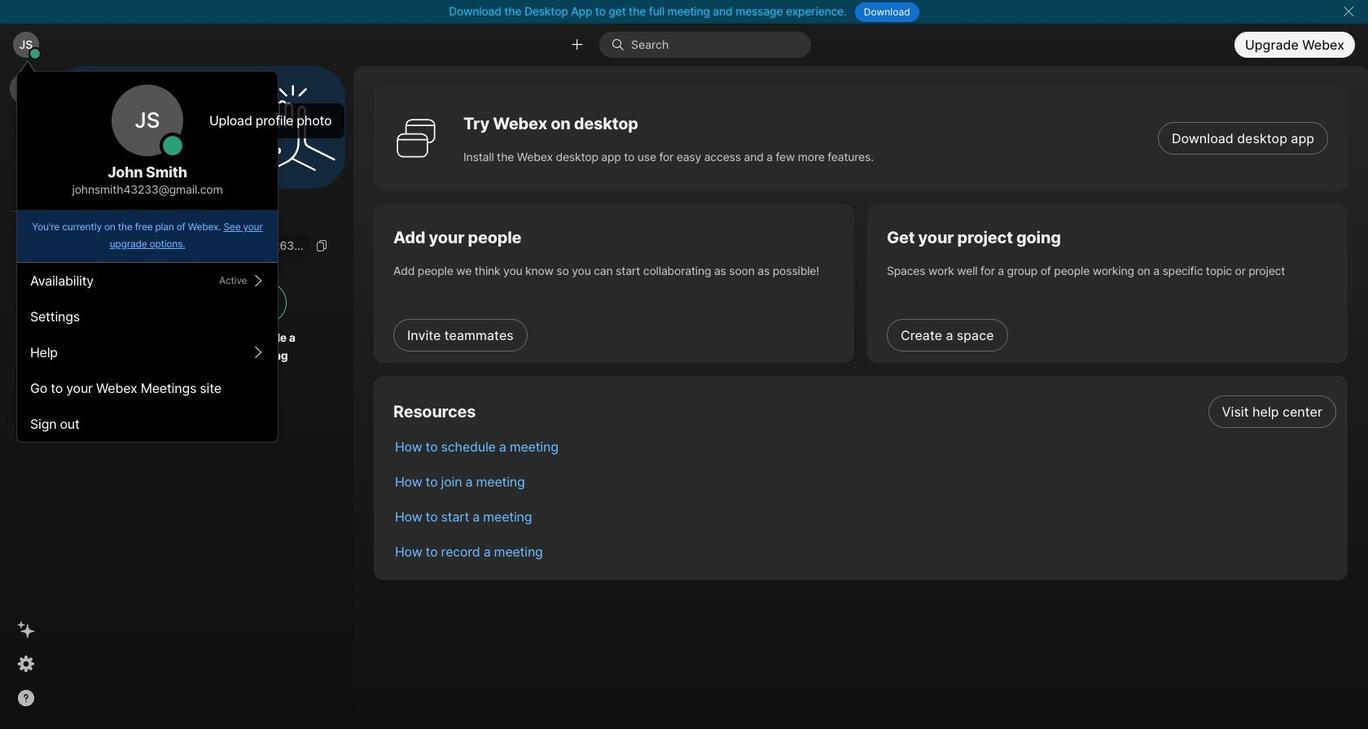 Task type: vqa. For each thing, say whether or not it's contained in the screenshot.
first list item from the top of the page
yes



Task type: describe. For each thing, give the bounding box(es) containing it.
1 list item from the top
[[382, 394, 1348, 429]]

help menu item
[[17, 335, 278, 371]]

sign out menu item
[[17, 406, 278, 442]]

5 list item from the top
[[382, 534, 1348, 569]]

arrow right_16 image
[[252, 346, 265, 359]]

webex tab list
[[10, 72, 42, 248]]

arrow right_16 image
[[252, 274, 265, 287]]

set status menu item
[[17, 263, 278, 299]]



Task type: locate. For each thing, give the bounding box(es) containing it.
navigation
[[0, 66, 52, 730]]

settings menu item
[[17, 299, 278, 335]]

4 list item from the top
[[382, 499, 1348, 534]]

None text field
[[65, 235, 309, 258]]

cancel_16 image
[[1342, 5, 1355, 18]]

3 list item from the top
[[382, 464, 1348, 499]]

2 list item from the top
[[382, 429, 1348, 464]]

two hands high fiving image
[[243, 79, 341, 176]]

profile settings menu menu bar
[[17, 263, 278, 442]]

go to your webex meetings site menu item
[[17, 371, 278, 406]]

list item
[[382, 394, 1348, 429], [382, 429, 1348, 464], [382, 464, 1348, 499], [382, 499, 1348, 534], [382, 534, 1348, 569]]



